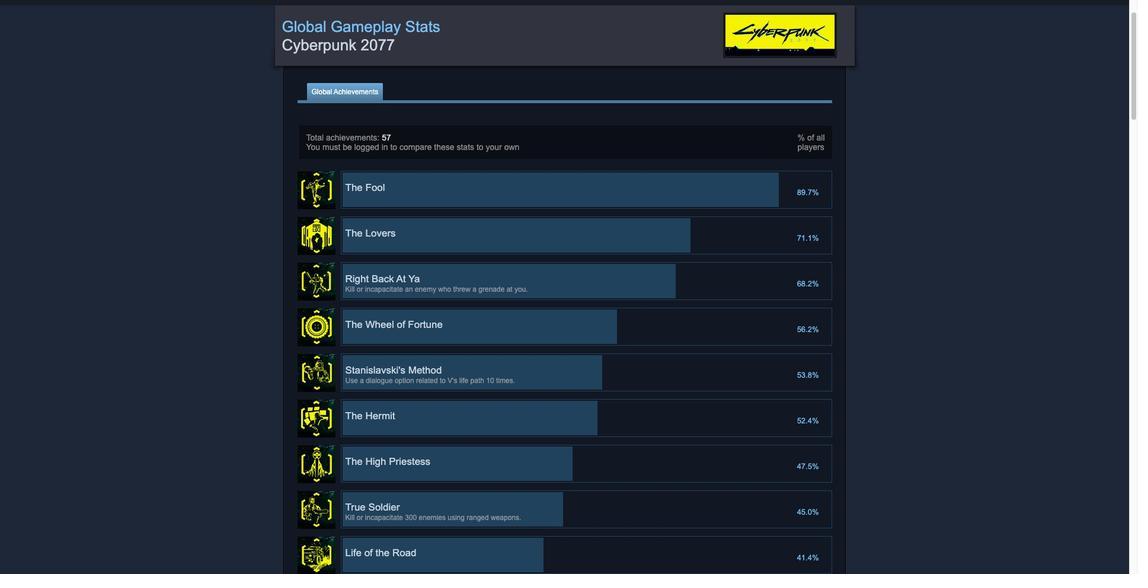 Task type: describe. For each thing, give the bounding box(es) containing it.
stats
[[405, 18, 441, 36]]

10
[[486, 377, 494, 385]]

global for global achievements
[[312, 88, 332, 96]]

life
[[345, 547, 362, 559]]

own
[[504, 142, 520, 152]]

the for the wheel of fortune
[[345, 319, 363, 330]]

priestess
[[389, 456, 431, 467]]

1 horizontal spatial of
[[397, 319, 405, 330]]

lovers
[[366, 228, 396, 239]]

option
[[395, 377, 414, 385]]

use
[[345, 377, 358, 385]]

the high priestess
[[345, 456, 431, 467]]

cyberpunk
[[282, 36, 357, 54]]

true
[[345, 502, 366, 513]]

global for global gameplay stats cyberpunk 2077
[[282, 18, 327, 36]]

an
[[405, 285, 413, 294]]

you.
[[515, 285, 528, 294]]

total
[[306, 133, 324, 142]]

incapacitate inside right back at ya kill or incapacitate an enemy who threw a grenade at you.
[[365, 285, 403, 294]]

at
[[507, 285, 513, 294]]

0 horizontal spatial to
[[390, 142, 397, 152]]

ranged
[[467, 514, 489, 522]]

be
[[343, 142, 352, 152]]

enemies
[[419, 514, 446, 522]]

related
[[416, 377, 438, 385]]

to inside stanislavski's method use a dialogue option related to v's life path 10 times.
[[440, 377, 446, 385]]

the hermit
[[345, 410, 395, 422]]

the
[[376, 547, 390, 559]]

road
[[393, 547, 417, 559]]

incapacitate inside true soldier kill or incapacitate 300 enemies using ranged weapons.
[[365, 514, 403, 522]]

the fool
[[345, 182, 385, 193]]

300
[[405, 514, 417, 522]]

% of all players
[[798, 133, 825, 152]]

high
[[366, 456, 386, 467]]

soldier
[[369, 502, 400, 513]]

times.
[[496, 377, 515, 385]]

of for all
[[808, 133, 815, 142]]

the for the lovers
[[345, 228, 363, 239]]

global achievements
[[312, 88, 379, 96]]

all
[[817, 133, 825, 142]]

dialogue
[[366, 377, 393, 385]]

the wheel of fortune
[[345, 319, 443, 330]]

logged
[[354, 142, 379, 152]]

grenade
[[479, 285, 505, 294]]

kill inside true soldier kill or incapacitate 300 enemies using ranged weapons.
[[345, 514, 355, 522]]

weapons.
[[491, 514, 522, 522]]



Task type: vqa. For each thing, say whether or not it's contained in the screenshot.


Task type: locate. For each thing, give the bounding box(es) containing it.
of right wheel
[[397, 319, 405, 330]]

using
[[448, 514, 465, 522]]

1 or from the top
[[357, 285, 363, 294]]

1 vertical spatial global
[[312, 88, 332, 96]]

the left lovers
[[345, 228, 363, 239]]

57
[[382, 133, 391, 142]]

0 vertical spatial a
[[473, 285, 477, 294]]

to
[[390, 142, 397, 152], [477, 142, 484, 152], [440, 377, 446, 385]]

players
[[798, 142, 825, 152]]

path
[[471, 377, 485, 385]]

of inside % of all players
[[808, 133, 815, 142]]

these
[[434, 142, 455, 152]]

1 vertical spatial kill
[[345, 514, 355, 522]]

2 kill from the top
[[345, 514, 355, 522]]

the lovers
[[345, 228, 396, 239]]

the for the high priestess
[[345, 456, 363, 467]]

to left the your
[[477, 142, 484, 152]]

5 the from the top
[[345, 456, 363, 467]]

the
[[345, 182, 363, 193], [345, 228, 363, 239], [345, 319, 363, 330], [345, 410, 363, 422], [345, 456, 363, 467]]

fortune
[[408, 319, 443, 330]]

the left hermit in the bottom of the page
[[345, 410, 363, 422]]

of left the
[[365, 547, 373, 559]]

a right "threw"
[[473, 285, 477, 294]]

global left achievements
[[312, 88, 332, 96]]

method
[[408, 365, 442, 376]]

back
[[372, 273, 394, 285]]

or
[[357, 285, 363, 294], [357, 514, 363, 522]]

right back at ya kill or incapacitate an enemy who threw a grenade at you.
[[345, 273, 528, 294]]

achievements
[[334, 88, 379, 96]]

threw
[[453, 285, 471, 294]]

1 vertical spatial of
[[397, 319, 405, 330]]

gameplay
[[331, 18, 401, 36]]

stats
[[457, 142, 475, 152]]

right
[[345, 273, 369, 285]]

0 vertical spatial or
[[357, 285, 363, 294]]

to right in
[[390, 142, 397, 152]]

the for the hermit
[[345, 410, 363, 422]]

life
[[460, 377, 469, 385]]

0 horizontal spatial a
[[360, 377, 364, 385]]

2 horizontal spatial to
[[477, 142, 484, 152]]

1 vertical spatial incapacitate
[[365, 514, 403, 522]]

0 vertical spatial of
[[808, 133, 815, 142]]

1 horizontal spatial to
[[440, 377, 446, 385]]

2077
[[361, 36, 395, 54]]

1 incapacitate from the top
[[365, 285, 403, 294]]

total achievements: 57 you must be logged in to compare these stats to your own
[[306, 133, 520, 152]]

2 vertical spatial of
[[365, 547, 373, 559]]

hermit
[[366, 410, 395, 422]]

kill
[[345, 285, 355, 294], [345, 514, 355, 522]]

2 the from the top
[[345, 228, 363, 239]]

kill down right
[[345, 285, 355, 294]]

the left wheel
[[345, 319, 363, 330]]

global up cyberpunk
[[282, 18, 327, 36]]

your
[[486, 142, 502, 152]]

2 incapacitate from the top
[[365, 514, 403, 522]]

stanislavski's
[[345, 365, 406, 376]]

or inside right back at ya kill or incapacitate an enemy who threw a grenade at you.
[[357, 285, 363, 294]]

stanislavski's method use a dialogue option related to v's life path 10 times.
[[345, 365, 515, 385]]

1 vertical spatial or
[[357, 514, 363, 522]]

0 vertical spatial global
[[282, 18, 327, 36]]

1 the from the top
[[345, 182, 363, 193]]

incapacitate down back
[[365, 285, 403, 294]]

the for the fool
[[345, 182, 363, 193]]

to left v's
[[440, 377, 446, 385]]

incapacitate
[[365, 285, 403, 294], [365, 514, 403, 522]]

wheel
[[366, 319, 394, 330]]

global gameplay stats cyberpunk 2077
[[282, 18, 441, 54]]

enemy
[[415, 285, 436, 294]]

of
[[808, 133, 815, 142], [397, 319, 405, 330], [365, 547, 373, 559]]

ya
[[409, 273, 420, 285]]

1 kill from the top
[[345, 285, 355, 294]]

2 horizontal spatial of
[[808, 133, 815, 142]]

1 horizontal spatial a
[[473, 285, 477, 294]]

a
[[473, 285, 477, 294], [360, 377, 364, 385]]

true soldier kill or incapacitate 300 enemies using ranged weapons.
[[345, 502, 522, 522]]

v's
[[448, 377, 458, 385]]

the left high
[[345, 456, 363, 467]]

at
[[396, 273, 406, 285]]

0 vertical spatial incapacitate
[[365, 285, 403, 294]]

0 vertical spatial kill
[[345, 285, 355, 294]]

3 the from the top
[[345, 319, 363, 330]]

global inside global gameplay stats cyberpunk 2077
[[282, 18, 327, 36]]

compare
[[400, 142, 432, 152]]

or down right
[[357, 285, 363, 294]]

or inside true soldier kill or incapacitate 300 enemies using ranged weapons.
[[357, 514, 363, 522]]

a right use
[[360, 377, 364, 385]]

you
[[306, 142, 320, 152]]

the left fool
[[345, 182, 363, 193]]

who
[[438, 285, 451, 294]]

must
[[323, 142, 341, 152]]

or down true
[[357, 514, 363, 522]]

0 horizontal spatial of
[[365, 547, 373, 559]]

of right the %
[[808, 133, 815, 142]]

global
[[282, 18, 327, 36], [312, 88, 332, 96]]

a inside right back at ya kill or incapacitate an enemy who threw a grenade at you.
[[473, 285, 477, 294]]

%
[[798, 133, 805, 142]]

life of the road
[[345, 547, 417, 559]]

4 the from the top
[[345, 410, 363, 422]]

a inside stanislavski's method use a dialogue option related to v's life path 10 times.
[[360, 377, 364, 385]]

in
[[382, 142, 388, 152]]

fool
[[366, 182, 385, 193]]

kill down true
[[345, 514, 355, 522]]

of for the
[[365, 547, 373, 559]]

achievements:
[[326, 133, 380, 142]]

incapacitate down soldier
[[365, 514, 403, 522]]

1 vertical spatial a
[[360, 377, 364, 385]]

2 or from the top
[[357, 514, 363, 522]]

kill inside right back at ya kill or incapacitate an enemy who threw a grenade at you.
[[345, 285, 355, 294]]



